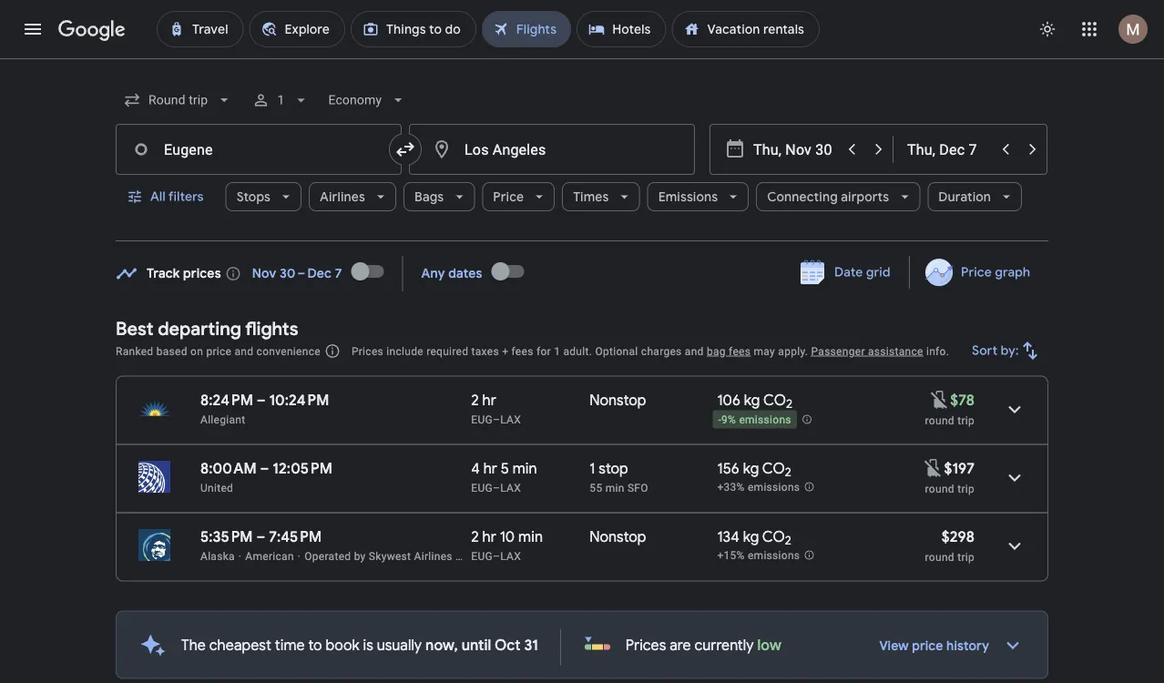 Task type: locate. For each thing, give the bounding box(es) containing it.
0 horizontal spatial price
[[493, 189, 524, 205]]

298 US dollars text field
[[942, 528, 975, 546]]

9%
[[722, 414, 736, 427]]

price right on
[[206, 345, 232, 358]]

– down total duration 4 hr 5 min. element on the bottom
[[493, 482, 500, 494]]

2
[[471, 391, 479, 410], [786, 397, 793, 412], [785, 465, 792, 480], [471, 528, 479, 546], [785, 533, 792, 549]]

1 horizontal spatial price
[[912, 638, 944, 655]]

55
[[590, 482, 603, 494]]

7:45 pm
[[269, 528, 322, 546]]

round down 197 us dollars text box at the right bottom
[[925, 483, 955, 495]]

Arrival time: 12:05 PM. text field
[[273, 459, 332, 478]]

until
[[462, 636, 492, 655]]

hr left 10
[[483, 528, 497, 546]]

round trip down the $78
[[925, 414, 975, 427]]

price inside button
[[961, 264, 992, 281]]

bags
[[415, 189, 444, 205]]

hr down taxes
[[483, 391, 497, 410]]

1 stop 55 min sfo
[[590, 459, 649, 494]]

min right 55
[[606, 482, 625, 494]]

 image down the arrival time: 7:45 pm. text box
[[298, 550, 301, 563]]

2 round trip from the top
[[925, 483, 975, 495]]

co for 156
[[763, 459, 785, 478]]

1 horizontal spatial 1
[[554, 345, 561, 358]]

– inside 4 hr 5 min eug – lax
[[493, 482, 500, 494]]

min for 4 hr 5 min
[[513, 459, 537, 478]]

skywest
[[508, 550, 552, 563]]

optional
[[595, 345, 638, 358]]

alaska down 5:35 pm on the left
[[200, 550, 235, 563]]

2 for 134
[[785, 533, 792, 549]]

now,
[[426, 636, 458, 655]]

0 vertical spatial round trip
[[925, 414, 975, 427]]

1 vertical spatial 1
[[554, 345, 561, 358]]

2 left 10
[[471, 528, 479, 546]]

prices for prices include required taxes + fees for 1 adult. optional charges and bag fees may apply. passenger assistance
[[352, 345, 384, 358]]

nonstop flight. element down 'optional'
[[590, 391, 647, 412]]

kg for 156
[[743, 459, 759, 478]]

hr for eug
[[483, 391, 497, 410]]

1 vertical spatial nonstop
[[590, 528, 647, 546]]

based
[[156, 345, 188, 358]]

assistance
[[868, 345, 924, 358]]

1 horizontal spatial  image
[[298, 550, 301, 563]]

1 vertical spatial round
[[925, 483, 955, 495]]

co up the +15% emissions
[[763, 528, 785, 546]]

78 US dollars text field
[[951, 391, 975, 410]]

0 vertical spatial trip
[[958, 414, 975, 427]]

31
[[524, 636, 538, 655]]

0 vertical spatial kg
[[744, 391, 760, 410]]

1 vertical spatial nonstop flight. element
[[590, 528, 647, 549]]

2 vertical spatial 1
[[590, 459, 596, 478]]

book
[[326, 636, 360, 655]]

– inside 2 hr 10 min eug – lax
[[493, 550, 500, 563]]

hr inside 2 hr 10 min eug – lax
[[483, 528, 497, 546]]

0 horizontal spatial and
[[235, 345, 254, 358]]

bag
[[707, 345, 726, 358]]

nonstop flight. element down sfo
[[590, 528, 647, 549]]

fees right bag
[[729, 345, 751, 358]]

2 and from the left
[[685, 345, 704, 358]]

nonstop down sfo
[[590, 528, 647, 546]]

 image down 5:35 pm on the left
[[239, 550, 242, 563]]

2 nonstop from the top
[[590, 528, 647, 546]]

1 vertical spatial min
[[606, 482, 625, 494]]

as
[[456, 550, 468, 563]]

5:35 pm
[[200, 528, 253, 546]]

2 round from the top
[[925, 483, 955, 495]]

5:35 pm – 7:45 pm
[[200, 528, 322, 546]]

eug
[[471, 413, 493, 426], [471, 482, 493, 494], [471, 550, 493, 563]]

nonstop for –
[[590, 391, 647, 410]]

this price for this flight doesn't include overhead bin access. if you need a carry-on bag, use the bags filter to update prices. image up 197 us dollars text box at the right bottom
[[929, 389, 951, 411]]

lax inside 4 hr 5 min eug – lax
[[500, 482, 521, 494]]

0 vertical spatial eug
[[471, 413, 493, 426]]

106
[[718, 391, 741, 410]]

2 inside 2 hr eug – lax
[[471, 391, 479, 410]]

0 horizontal spatial prices
[[352, 345, 384, 358]]

+15% emissions
[[718, 550, 800, 562]]

– down 10
[[493, 550, 500, 563]]

0 vertical spatial this price for this flight doesn't include overhead bin access. if you need a carry-on bag, use the bags filter to update prices. image
[[929, 389, 951, 411]]

nonstop flight. element
[[590, 391, 647, 412], [590, 528, 647, 549]]

hr
[[483, 391, 497, 410], [484, 459, 497, 478], [483, 528, 497, 546]]

filters
[[168, 189, 204, 205]]

alaska right as
[[471, 550, 505, 563]]

1 horizontal spatial and
[[685, 345, 704, 358]]

2 lax from the top
[[500, 482, 521, 494]]

co inside 134 kg co 2
[[763, 528, 785, 546]]

1 inside '1 stop 55 min sfo'
[[590, 459, 596, 478]]

1 horizontal spatial fees
[[729, 345, 751, 358]]

2 eug from the top
[[471, 482, 493, 494]]

eug up 4
[[471, 413, 493, 426]]

1 vertical spatial prices
[[626, 636, 667, 655]]

1 vertical spatial hr
[[484, 459, 497, 478]]

hr for 10
[[483, 528, 497, 546]]

0 vertical spatial 1
[[277, 92, 285, 108]]

2 vertical spatial min
[[519, 528, 543, 546]]

hr inside 4 hr 5 min eug – lax
[[484, 459, 497, 478]]

airlines up the 7
[[320, 189, 365, 205]]

3 lax from the top
[[500, 550, 521, 563]]

passenger assistance button
[[811, 345, 924, 358]]

kg up the +15% emissions
[[743, 528, 759, 546]]

– inside 2 hr eug – lax
[[493, 413, 500, 426]]

operated by skywest airlines as alaska skywest
[[305, 550, 552, 563]]

+
[[502, 345, 509, 358]]

allegiant
[[200, 413, 246, 426]]

+33% emissions
[[718, 481, 800, 494]]

min for 1 stop
[[606, 482, 625, 494]]

2 up the +15% emissions
[[785, 533, 792, 549]]

2 trip from the top
[[958, 483, 975, 495]]

min inside 2 hr 10 min eug – lax
[[519, 528, 543, 546]]

required
[[427, 345, 469, 358]]

ranked based on price and convenience
[[116, 345, 321, 358]]

hr for 5
[[484, 459, 497, 478]]

swap origin and destination. image
[[395, 139, 416, 160]]

0 vertical spatial prices
[[352, 345, 384, 358]]

min up skywest
[[519, 528, 543, 546]]

lax inside 2 hr 10 min eug – lax
[[500, 550, 521, 563]]

10
[[500, 528, 515, 546]]

1 horizontal spatial price
[[961, 264, 992, 281]]

prices
[[352, 345, 384, 358], [626, 636, 667, 655]]

1 round trip from the top
[[925, 414, 975, 427]]

nonstop for min
[[590, 528, 647, 546]]

None search field
[[116, 78, 1049, 241]]

2 vertical spatial trip
[[958, 551, 975, 564]]

co
[[764, 391, 786, 410], [763, 459, 785, 478], [763, 528, 785, 546]]

Return text field
[[908, 125, 991, 174]]

1 vertical spatial airlines
[[414, 550, 453, 563]]

fees right + at the bottom left
[[512, 345, 534, 358]]

kg inside 156 kg co 2
[[743, 459, 759, 478]]

co up -9% emissions
[[764, 391, 786, 410]]

0 vertical spatial nonstop
[[590, 391, 647, 410]]

dates
[[448, 266, 483, 282]]

stops button
[[226, 175, 302, 219]]

emissions for 134
[[748, 550, 800, 562]]

price inside popup button
[[493, 189, 524, 205]]

history
[[947, 638, 990, 655]]

round for $197
[[925, 483, 955, 495]]

1 horizontal spatial airlines
[[414, 550, 453, 563]]

emissions down the 106 kg co 2
[[739, 414, 792, 427]]

2 inside the 106 kg co 2
[[786, 397, 793, 412]]

leaves eugene airport (eug) at 5:35 pm on thursday, november 30 and arrives at los angeles international airport at 7:45 pm on thursday, november 30. element
[[200, 528, 322, 546]]

– down the total duration 2 hr. element
[[493, 413, 500, 426]]

trip down 197 us dollars text box at the right bottom
[[958, 483, 975, 495]]

1 nonstop flight. element from the top
[[590, 391, 647, 412]]

trip for $197
[[958, 483, 975, 495]]

– right 8:00 am
[[260, 459, 269, 478]]

eug down 4
[[471, 482, 493, 494]]

on
[[190, 345, 203, 358]]

this price for this flight doesn't include overhead bin access. if you need a carry-on bag, use the bags filter to update prices. image
[[929, 389, 951, 411], [923, 457, 944, 479]]

2 vertical spatial kg
[[743, 528, 759, 546]]

-
[[718, 414, 722, 427]]

2 vertical spatial eug
[[471, 550, 493, 563]]

1 vertical spatial kg
[[743, 459, 759, 478]]

0 vertical spatial min
[[513, 459, 537, 478]]

eug inside 2 hr 10 min eug – lax
[[471, 550, 493, 563]]

Arrival time: 10:24 PM. text field
[[269, 391, 329, 410]]

price
[[493, 189, 524, 205], [961, 264, 992, 281]]

1 horizontal spatial prices
[[626, 636, 667, 655]]

kg inside the 106 kg co 2
[[744, 391, 760, 410]]

2 vertical spatial hr
[[483, 528, 497, 546]]

0 vertical spatial price
[[493, 189, 524, 205]]

airlines inside popup button
[[320, 189, 365, 205]]

eug right as
[[471, 550, 493, 563]]

all filters
[[150, 189, 204, 205]]

nonstop down 'optional'
[[590, 391, 647, 410]]

view price history image
[[991, 624, 1035, 668]]

grid
[[867, 264, 891, 281]]

price right view
[[912, 638, 944, 655]]

and down flights
[[235, 345, 254, 358]]

airlines inside best departing flights main content
[[414, 550, 453, 563]]

kg up +33% emissions
[[743, 459, 759, 478]]

co up +33% emissions
[[763, 459, 785, 478]]

Departure time: 8:00 AM. text field
[[200, 459, 257, 478]]

1 stop flight. element
[[590, 459, 629, 481]]

learn more about ranking image
[[324, 343, 341, 359]]

nonstop flight. element for –
[[590, 391, 647, 412]]

1 inside "popup button"
[[277, 92, 285, 108]]

1 nonstop from the top
[[590, 391, 647, 410]]

trip down the $78
[[958, 414, 975, 427]]

co for 106
[[764, 391, 786, 410]]

total duration 2 hr. element
[[471, 391, 590, 412]]

1 vertical spatial trip
[[958, 483, 975, 495]]

– right 8:24 pm
[[257, 391, 266, 410]]

2 vertical spatial emissions
[[748, 550, 800, 562]]

1 vertical spatial price
[[961, 264, 992, 281]]

8:24 pm – 10:24 pm allegiant
[[200, 391, 329, 426]]

2 inside 156 kg co 2
[[785, 465, 792, 480]]

all filters button
[[116, 175, 218, 219]]

1 and from the left
[[235, 345, 254, 358]]

round
[[925, 414, 955, 427], [925, 483, 955, 495], [925, 551, 955, 564]]

prices left are
[[626, 636, 667, 655]]

1
[[277, 92, 285, 108], [554, 345, 561, 358], [590, 459, 596, 478]]

2 up -9% emissions
[[786, 397, 793, 412]]

1 round from the top
[[925, 414, 955, 427]]

1 trip from the top
[[958, 414, 975, 427]]

0 vertical spatial price
[[206, 345, 232, 358]]

hr inside 2 hr eug – lax
[[483, 391, 497, 410]]

None text field
[[409, 124, 695, 175]]

1 horizontal spatial alaska
[[471, 550, 505, 563]]

date
[[835, 264, 863, 281]]

price left the graph
[[961, 264, 992, 281]]

round trip
[[925, 414, 975, 427], [925, 483, 975, 495]]

prices
[[183, 266, 221, 282]]

0 vertical spatial nonstop flight. element
[[590, 391, 647, 412]]

0 vertical spatial round
[[925, 414, 955, 427]]

this price for this flight doesn't include overhead bin access. if you need a carry-on bag, use the bags filter to update prices. image up $298
[[923, 457, 944, 479]]

2 vertical spatial lax
[[500, 550, 521, 563]]

prices right learn more about ranking 'image'
[[352, 345, 384, 358]]

view price history
[[880, 638, 990, 655]]

emissions down 156 kg co 2
[[748, 481, 800, 494]]

price right "bags" popup button
[[493, 189, 524, 205]]

lax down the total duration 2 hr. element
[[500, 413, 521, 426]]

0 horizontal spatial alaska
[[200, 550, 235, 563]]

lax down 5
[[500, 482, 521, 494]]

$298
[[942, 528, 975, 546]]

0 vertical spatial co
[[764, 391, 786, 410]]

taxes
[[472, 345, 499, 358]]

price graph
[[961, 264, 1031, 281]]

0 vertical spatial airlines
[[320, 189, 365, 205]]

times button
[[562, 175, 640, 219]]

12:05 pm
[[273, 459, 332, 478]]

1 vertical spatial emissions
[[748, 481, 800, 494]]

-9% emissions
[[718, 414, 792, 427]]

None text field
[[116, 124, 402, 175]]

sort by: button
[[965, 329, 1049, 373]]

1 lax from the top
[[500, 413, 521, 426]]

price for price graph
[[961, 264, 992, 281]]

2 vertical spatial co
[[763, 528, 785, 546]]

156
[[718, 459, 740, 478]]

co inside the 106 kg co 2
[[764, 391, 786, 410]]

and left bag
[[685, 345, 704, 358]]

price for price
[[493, 189, 524, 205]]

1 vertical spatial lax
[[500, 482, 521, 494]]

passenger
[[811, 345, 865, 358]]

emissions down 134 kg co 2
[[748, 550, 800, 562]]

3 eug from the top
[[471, 550, 493, 563]]

2 alaska from the left
[[471, 550, 505, 563]]

1 eug from the top
[[471, 413, 493, 426]]

0 horizontal spatial  image
[[239, 550, 242, 563]]

sort
[[973, 343, 998, 359]]

round trip down 197 us dollars text box at the right bottom
[[925, 483, 975, 495]]

0 horizontal spatial 1
[[277, 92, 285, 108]]

eug inside 4 hr 5 min eug – lax
[[471, 482, 493, 494]]

airlines button
[[309, 175, 396, 219]]

round down $298
[[925, 551, 955, 564]]

the cheapest time to book is usually now, until oct 31
[[181, 636, 538, 655]]

$78
[[951, 391, 975, 410]]

2 up +33% emissions
[[785, 465, 792, 480]]

1 alaska from the left
[[200, 550, 235, 563]]

2 horizontal spatial 1
[[590, 459, 596, 478]]

oct
[[495, 636, 521, 655]]

min right 5
[[513, 459, 537, 478]]

3 trip from the top
[[958, 551, 975, 564]]

airlines left as
[[414, 550, 453, 563]]

1 vertical spatial eug
[[471, 482, 493, 494]]

1 vertical spatial round trip
[[925, 483, 975, 495]]

sfo
[[628, 482, 649, 494]]

0 horizontal spatial airlines
[[320, 189, 365, 205]]

eug for 4
[[471, 482, 493, 494]]

1 vertical spatial co
[[763, 459, 785, 478]]

None field
[[116, 84, 241, 117], [321, 84, 415, 117], [116, 84, 241, 117], [321, 84, 415, 117]]

lax down 10
[[500, 550, 521, 563]]

emissions
[[739, 414, 792, 427], [748, 481, 800, 494], [748, 550, 800, 562]]

nov 30 – dec 7
[[252, 266, 342, 282]]

2 down taxes
[[471, 391, 479, 410]]

sort by:
[[973, 343, 1020, 359]]

0 vertical spatial emissions
[[739, 414, 792, 427]]

trip down $298
[[958, 551, 975, 564]]

3 round from the top
[[925, 551, 955, 564]]

leaves eugene airport (eug) at 8:24 pm on thursday, november 30 and arrives at los angeles international airport at 10:24 pm on thursday, november 30. element
[[200, 391, 329, 410]]

1 vertical spatial this price for this flight doesn't include overhead bin access. if you need a carry-on bag, use the bags filter to update prices. image
[[923, 457, 944, 479]]

min
[[513, 459, 537, 478], [606, 482, 625, 494], [519, 528, 543, 546]]

total duration 4 hr 5 min. element
[[471, 459, 590, 481]]

kg up -9% emissions
[[744, 391, 760, 410]]

Departure text field
[[754, 125, 837, 174]]

hr left 5
[[484, 459, 497, 478]]

0 vertical spatial lax
[[500, 413, 521, 426]]

0 horizontal spatial fees
[[512, 345, 534, 358]]

1  image from the left
[[239, 550, 242, 563]]

 image
[[239, 550, 242, 563], [298, 550, 301, 563]]

0 vertical spatial hr
[[483, 391, 497, 410]]

eug inside 2 hr eug – lax
[[471, 413, 493, 426]]

2 inside 134 kg co 2
[[785, 533, 792, 549]]

total duration 2 hr 10 min. element
[[471, 528, 590, 549]]

and
[[235, 345, 254, 358], [685, 345, 704, 358]]

min inside '1 stop 55 min sfo'
[[606, 482, 625, 494]]

2 vertical spatial round
[[925, 551, 955, 564]]

may
[[754, 345, 776, 358]]

round down the $78
[[925, 414, 955, 427]]

0 horizontal spatial price
[[206, 345, 232, 358]]

leaves eugene airport (eug) at 8:00 am on thursday, november 30 and arrives at los angeles international airport at 12:05 pm on thursday, november 30. element
[[200, 459, 332, 478]]

2 nonstop flight. element from the top
[[590, 528, 647, 549]]

kg inside 134 kg co 2
[[743, 528, 759, 546]]

min inside 4 hr 5 min eug – lax
[[513, 459, 537, 478]]

1 button
[[244, 78, 317, 122]]

co inside 156 kg co 2
[[763, 459, 785, 478]]



Task type: describe. For each thing, give the bounding box(es) containing it.
apply.
[[778, 345, 809, 358]]

emissions button
[[648, 175, 749, 219]]

134 kg co 2
[[718, 528, 792, 549]]

operated
[[305, 550, 351, 563]]

– up american on the left
[[256, 528, 265, 546]]

2 hr eug – lax
[[471, 391, 521, 426]]

1 fees from the left
[[512, 345, 534, 358]]

4 hr 5 min eug – lax
[[471, 459, 537, 494]]

prices are currently low
[[626, 636, 782, 655]]

Departure time: 5:35 PM. text field
[[200, 528, 253, 546]]

times
[[573, 189, 609, 205]]

2 inside 2 hr 10 min eug – lax
[[471, 528, 479, 546]]

$197
[[944, 459, 975, 478]]

flights
[[245, 317, 299, 340]]

nov
[[252, 266, 277, 282]]

10:24 pm
[[269, 391, 329, 410]]

to
[[308, 636, 322, 655]]

adult.
[[564, 345, 592, 358]]

lax inside 2 hr eug – lax
[[500, 413, 521, 426]]

time
[[275, 636, 305, 655]]

– inside 8:00 am – 12:05 pm united
[[260, 459, 269, 478]]

any dates
[[421, 266, 483, 282]]

best
[[116, 317, 154, 340]]

2 hr 10 min eug – lax
[[471, 528, 543, 563]]

30 – dec
[[280, 266, 332, 282]]

prices include required taxes + fees for 1 adult. optional charges and bag fees may apply. passenger assistance
[[352, 345, 924, 358]]

for
[[537, 345, 551, 358]]

low
[[758, 636, 782, 655]]

best departing flights
[[116, 317, 299, 340]]

$298 round trip
[[925, 528, 975, 564]]

flight details. leaves eugene airport (eug) at 5:35 pm on thursday, november 30 and arrives at los angeles international airport at 7:45 pm on thursday, november 30. image
[[993, 524, 1037, 568]]

flight details. leaves eugene airport (eug) at 8:00 am on thursday, november 30 and arrives at los angeles international airport at 12:05 pm on thursday, november 30. image
[[993, 456, 1037, 500]]

co for 134
[[763, 528, 785, 546]]

134
[[718, 528, 740, 546]]

layover (1 of 1) is a 55 min layover at san francisco international airport in san francisco. element
[[590, 481, 708, 495]]

bag fees button
[[707, 345, 751, 358]]

convenience
[[257, 345, 321, 358]]

+33%
[[718, 481, 745, 494]]

usually
[[377, 636, 422, 655]]

find the best price region
[[116, 250, 1049, 303]]

7
[[335, 266, 342, 282]]

learn more about tracked prices image
[[225, 266, 241, 282]]

date grid button
[[787, 256, 906, 289]]

main menu image
[[22, 18, 44, 40]]

4
[[471, 459, 480, 478]]

trip for $78
[[958, 414, 975, 427]]

connecting airports button
[[756, 175, 921, 219]]

kg for 134
[[743, 528, 759, 546]]

kg for 106
[[744, 391, 760, 410]]

connecting
[[767, 189, 838, 205]]

this price for this flight doesn't include overhead bin access. if you need a carry-on bag, use the bags filter to update prices. image for $78
[[929, 389, 951, 411]]

1 vertical spatial price
[[912, 638, 944, 655]]

round trip for $78
[[925, 414, 975, 427]]

min for 2 hr 10 min
[[519, 528, 543, 546]]

1 for 1 stop 55 min sfo
[[590, 459, 596, 478]]

the
[[181, 636, 206, 655]]

1 for 1
[[277, 92, 285, 108]]

stop
[[599, 459, 629, 478]]

none search field containing all filters
[[116, 78, 1049, 241]]

price button
[[482, 175, 555, 219]]

2 for 106
[[786, 397, 793, 412]]

by:
[[1001, 343, 1020, 359]]

– inside "8:24 pm – 10:24 pm allegiant"
[[257, 391, 266, 410]]

united
[[200, 482, 233, 494]]

round trip for $197
[[925, 483, 975, 495]]

any
[[421, 266, 445, 282]]

2  image from the left
[[298, 550, 301, 563]]

nonstop flight. element for min
[[590, 528, 647, 549]]

2 fees from the left
[[729, 345, 751, 358]]

Arrival time: 7:45 PM. text field
[[269, 528, 322, 546]]

197 US dollars text field
[[944, 459, 975, 478]]

8:00 am
[[200, 459, 257, 478]]

track
[[147, 266, 180, 282]]

8:00 am – 12:05 pm united
[[200, 459, 332, 494]]

best departing flights main content
[[116, 250, 1049, 683]]

duration button
[[928, 175, 1023, 219]]

view
[[880, 638, 909, 655]]

Departure time: 8:24 PM. text field
[[200, 391, 253, 410]]

5
[[501, 459, 509, 478]]

emissions
[[659, 189, 718, 205]]

2 for 156
[[785, 465, 792, 480]]

all
[[150, 189, 166, 205]]

date grid
[[835, 264, 891, 281]]

prices for prices are currently low
[[626, 636, 667, 655]]

is
[[363, 636, 373, 655]]

airports
[[841, 189, 890, 205]]

eug for 2
[[471, 550, 493, 563]]

include
[[387, 345, 424, 358]]

are
[[670, 636, 691, 655]]

charges
[[641, 345, 682, 358]]

emissions for 156
[[748, 481, 800, 494]]

round inside $298 round trip
[[925, 551, 955, 564]]

+15%
[[718, 550, 745, 562]]

flight details. leaves eugene airport (eug) at 8:24 pm on thursday, november 30 and arrives at los angeles international airport at 10:24 pm on thursday, november 30. image
[[993, 388, 1037, 431]]

trip inside $298 round trip
[[958, 551, 975, 564]]

cheapest
[[209, 636, 271, 655]]

duration
[[939, 189, 992, 205]]

bags button
[[404, 175, 475, 219]]

lax for 5
[[500, 482, 521, 494]]

change appearance image
[[1026, 7, 1070, 51]]

stops
[[237, 189, 271, 205]]

106 kg co 2
[[718, 391, 793, 412]]

round for $78
[[925, 414, 955, 427]]

currently
[[695, 636, 754, 655]]

loading results progress bar
[[0, 58, 1165, 62]]

this price for this flight doesn't include overhead bin access. if you need a carry-on bag, use the bags filter to update prices. image for $197
[[923, 457, 944, 479]]

8:24 pm
[[200, 391, 253, 410]]

track prices
[[147, 266, 221, 282]]

lax for 10
[[500, 550, 521, 563]]



Task type: vqa. For each thing, say whether or not it's contained in the screenshot.
sights to the right
no



